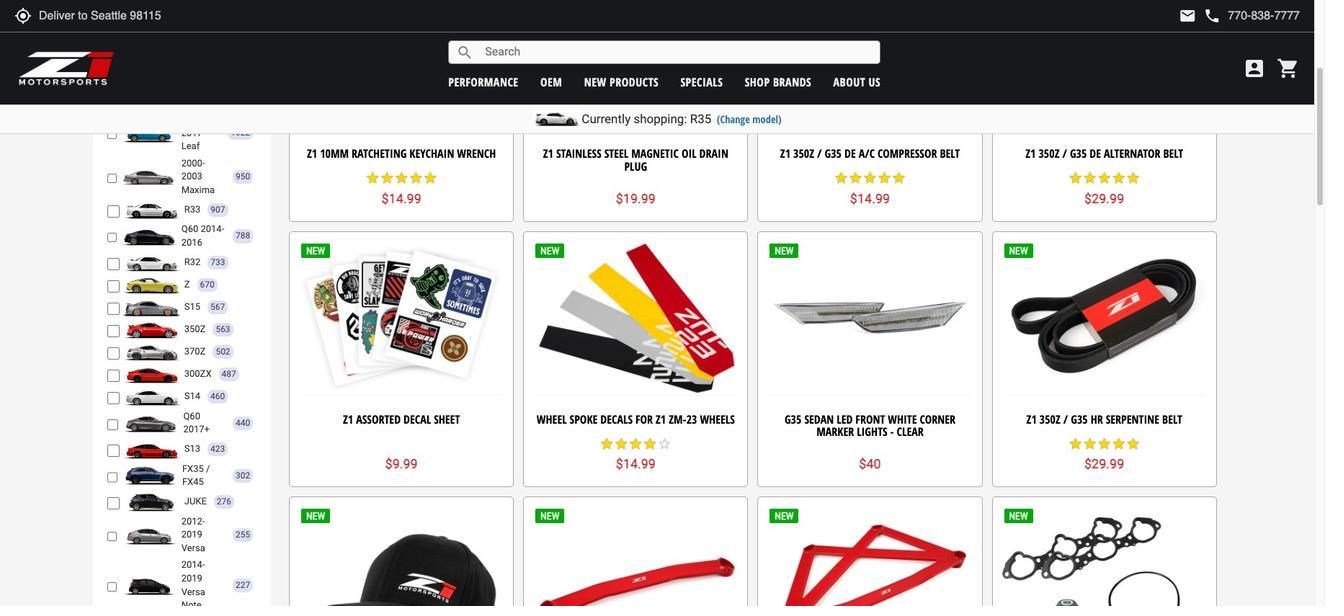 Task type: describe. For each thing, give the bounding box(es) containing it.
belt for z1 350z / g35 hr serpentine belt
[[1163, 411, 1183, 427]]

belt right compressor
[[940, 146, 960, 162]]

s15
[[184, 301, 200, 312]]

350z for z1 350z / g35 de a/c compressor belt
[[794, 146, 815, 162]]

star star star star star_border $14.99
[[600, 437, 672, 471]]

for
[[636, 411, 653, 427]]

front
[[856, 411, 885, 427]]

steel
[[604, 146, 629, 162]]

423
[[210, 444, 225, 454]]

255
[[236, 530, 250, 540]]

drain
[[700, 146, 729, 162]]

2014- inside "q60 2014- 2016"
[[201, 224, 224, 235]]

shopping_cart link
[[1274, 57, 1300, 80]]

infiniti g35 coupe sedan v35 v36 skyline 2003 2004 2005 2006 2007 2008 3.5l vq35de revup rev up vq35hr z1 motorsports image
[[123, 1, 181, 20]]

corner
[[920, 411, 956, 427]]

227
[[236, 580, 250, 590]]

nissan 370z z34 2009 2010 2011 2012 2013 2014 2015 2016 2017 2018 2019 3.7l vq37vhr vhr nismo z1 motorsports image
[[123, 343, 181, 361]]

zm-
[[669, 411, 687, 427]]

2000-
[[181, 158, 205, 168]]

belt for z1 350z / g35 de alternator belt
[[1164, 146, 1184, 162]]

2014- 2019 versa note
[[181, 560, 205, 606]]

788
[[236, 231, 250, 241]]

infiniti fx35 fx45 2003 2004 2005 2006 2007 2008 2009 2010 2011 2012 2013 vq35de vq35hr vk45de vk45dd z1 motorsports image
[[121, 466, 179, 485]]

2010-
[[181, 114, 205, 125]]

g35 sedan led front white corner marker lights - clear
[[785, 411, 956, 440]]

wheels
[[700, 411, 735, 427]]

$14.99 for keychain
[[382, 191, 421, 206]]

2017
[[181, 127, 202, 138]]

2023 nissan z image
[[123, 276, 181, 294]]

2017+
[[183, 424, 210, 435]]

z1 350z / g35 de a/c compressor belt
[[780, 146, 960, 162]]

s13
[[184, 444, 200, 454]]

r34
[[184, 94, 201, 105]]

/ inside fx35 / fx45
[[206, 463, 210, 474]]

350z for z1 350z / g35 de alternator belt
[[1039, 146, 1060, 162]]

currently
[[582, 112, 631, 126]]

versa for 2014- 2019 versa note
[[181, 586, 205, 597]]

-
[[891, 424, 894, 440]]

q60 2014- 2016
[[181, 224, 224, 248]]

new
[[584, 74, 607, 90]]

q60 2017+
[[183, 410, 210, 435]]

serpentine
[[1106, 411, 1160, 427]]

23
[[687, 411, 697, 427]]

335
[[211, 28, 225, 38]]

487
[[222, 369, 236, 379]]

g35 for z1 350z / g35 de a/c compressor belt
[[825, 146, 842, 162]]

note
[[181, 600, 201, 606]]

2019 for 2014-
[[181, 573, 202, 584]]

z1 motorsports logo image
[[18, 50, 115, 86]]

star_border
[[658, 437, 672, 451]]

440
[[236, 418, 250, 428]]

de for alternator
[[1090, 146, 1101, 162]]

fx35
[[182, 463, 204, 474]]

phone link
[[1204, 7, 1300, 25]]

specials
[[681, 74, 723, 90]]

$19.99
[[616, 191, 656, 206]]

versa for 2012- 2019 versa
[[181, 543, 205, 553]]

white
[[888, 411, 917, 427]]

phone
[[1204, 7, 1221, 25]]

/ for z1 350z / g35 hr serpentine belt
[[1064, 411, 1068, 427]]

about
[[834, 74, 866, 90]]

shopping:
[[634, 112, 687, 126]]

670
[[200, 280, 215, 290]]

950
[[236, 172, 250, 182]]

q60 for q60 2014- 2016
[[181, 224, 198, 235]]

specials link
[[681, 74, 723, 90]]

2014- inside 2014- 2019 versa note
[[181, 560, 205, 570]]

$29.99 for alternator
[[1085, 191, 1125, 206]]

us
[[869, 74, 881, 90]]

g35 for z1 350z / g35 hr serpentine belt
[[1071, 411, 1088, 427]]

magnetic
[[632, 146, 679, 162]]

infiniti q60 coupe cv36 2014 2015 vq37vhr 3.7l z1 motorsports image
[[120, 227, 178, 246]]

oil
[[682, 146, 697, 162]]

$29.99 for serpentine
[[1085, 456, 1125, 471]]

300zx
[[184, 368, 212, 379]]

s14
[[184, 391, 200, 402]]

about us link
[[834, 74, 881, 90]]

marker
[[817, 424, 854, 440]]

mail link
[[1179, 7, 1197, 25]]

compressor
[[878, 146, 937, 162]]

keychain
[[410, 146, 454, 162]]

wheel spoke decals for z1 zm-23 wheels
[[537, 411, 735, 427]]

decal
[[404, 411, 431, 427]]

star star star star star $14.99 for keychain
[[366, 171, 438, 206]]

276
[[217, 497, 231, 507]]

ratcheting
[[352, 146, 407, 162]]

nissan 300zx z32 1990 1991 1992 1993 1994 1995 1996 vg30dett vg30de twin turbo non turbo z1 motorsports image
[[123, 365, 181, 384]]

2019 for 2012-
[[181, 529, 202, 540]]

(change
[[717, 112, 750, 126]]

z1 for z1 assorted decal sheet
[[343, 411, 353, 427]]

z1 for z1 350z / g35 hr serpentine belt
[[1027, 411, 1037, 427]]

de for a/c
[[845, 146, 856, 162]]

733
[[211, 257, 225, 267]]

nissan skyline coupe sedan r32 gtr gt-r bnr32 hcr32 hnr32 er32 hr32 fr32 gts-4 gts4 gts-t gtst gts image
[[123, 253, 181, 272]]

r33
[[184, 204, 201, 215]]

assorted
[[356, 411, 401, 427]]

q60 for q60 2017+
[[183, 410, 200, 421]]

nissan 240sx silvia zenki kouki s14 1995 1996 1997 1998 1999 ka24de ka24det sr20det rb26dett z1 motorsports image
[[123, 387, 181, 406]]

567
[[210, 302, 225, 312]]

z1 for z1 10mm ratcheting keychain wrench
[[307, 146, 317, 162]]

/ for z1 350z / g35 de alternator belt
[[1063, 146, 1067, 162]]



Task type: locate. For each thing, give the bounding box(es) containing it.
nissan r35 gtr gt-r awd twin turbo 2009 2010 2011 2012 2013 2014 2015 2016 2017 2018 2019 2020 vr38dett z1 motorsports image
[[123, 24, 181, 43]]

1 vertical spatial 2019
[[181, 573, 202, 584]]

z1 assorted decal sheet
[[343, 411, 460, 427]]

2016
[[181, 237, 202, 248]]

performance
[[448, 74, 519, 90]]

$14.99 for g35
[[850, 191, 890, 206]]

1 2019 from the top
[[181, 529, 202, 540]]

star star star star star $29.99
[[1069, 171, 1141, 206], [1069, 437, 1141, 471]]

my_location
[[14, 7, 32, 25]]

2 star star star star star $14.99 from the left
[[834, 171, 906, 206]]

null image left 2014- 2019 versa note
[[120, 576, 178, 595]]

nissan juke 2011 2012 2013 2014 2015 2016 2017 vr38dett hr15de mr16ddt hr16de z1 motorsports image
[[123, 493, 181, 512]]

null image down nissan juke 2011 2012 2013 2014 2015 2016 2017 vr38dett hr15de mr16ddt hr16de z1 motorsports image at the bottom of the page
[[120, 526, 178, 545]]

star star star star star $29.99 down z1 350z / g35 hr serpentine belt on the bottom of the page
[[1069, 437, 1141, 471]]

1 vertical spatial 2014-
[[181, 560, 205, 570]]

2 versa from the top
[[181, 586, 205, 597]]

z1 350z / g35 hr serpentine belt
[[1027, 411, 1183, 427]]

(change model) link
[[717, 112, 782, 126]]

2019 up the note
[[181, 573, 202, 584]]

1 vertical spatial star star star star star $29.99
[[1069, 437, 1141, 471]]

belt right serpentine
[[1163, 411, 1183, 427]]

1 $29.99 from the top
[[1085, 191, 1125, 206]]

wheel
[[537, 411, 567, 427]]

r35
[[184, 27, 201, 38], [690, 112, 712, 126]]

2 star star star star star $29.99 from the top
[[1069, 437, 1141, 471]]

1 vertical spatial q60
[[183, 410, 200, 421]]

0 horizontal spatial $14.99
[[382, 191, 421, 206]]

about us
[[834, 74, 881, 90]]

z1 350z / g35 de alternator belt
[[1026, 146, 1184, 162]]

r35 left (change
[[690, 112, 712, 126]]

versa up the note
[[181, 586, 205, 597]]

spoke
[[570, 411, 598, 427]]

nissan skyline coupe sedan r33 gtr gt-r bcnr33 enr33 enr33 gts-t gtst gts awd attesa 1995 1996 1997 1998 rb20det rb25de image
[[123, 201, 181, 219]]

/ left hr
[[1064, 411, 1068, 427]]

nissan 240sx silvia zenki kouki s13 rps13 180sx 1989 1990 1991 1992 1993 1994 ka24e ka24de ka24det sr20det rb26dett z1 motorsports image
[[123, 440, 181, 459]]

q60 inside q60 2017+
[[183, 410, 200, 421]]

products
[[610, 74, 659, 90]]

z
[[184, 279, 190, 290]]

maxima
[[181, 184, 215, 195]]

$29.99 down z1 350z / g35 de alternator belt
[[1085, 191, 1125, 206]]

z1 for z1 350z / g35 de a/c compressor belt
[[780, 146, 791, 162]]

1322
[[231, 128, 250, 138]]

0 vertical spatial 2019
[[181, 529, 202, 540]]

nissan 350z z33 2003 2004 2005 2006 2007 2008 2009 vq35de 3.5l revup rev up vq35hr nismo z1 motorsports image
[[123, 320, 181, 339]]

null image down nissan skyline coupe sedan r34 gtr gt-r bnr34 gts-t gtst gts awd attesa 1999 2000 2001 2002 rb20det rb25de rb25det rb26dett z1 motorsports image at left
[[120, 124, 178, 143]]

decals
[[601, 411, 633, 427]]

$9.99
[[385, 456, 418, 471]]

502
[[216, 347, 230, 357]]

2019 inside 2014- 2019 versa note
[[181, 573, 202, 584]]

star star star star star $14.99
[[366, 171, 438, 206], [834, 171, 906, 206]]

1 vertical spatial versa
[[181, 586, 205, 597]]

Search search field
[[474, 41, 880, 63]]

null image for 2012- 2019 versa
[[120, 526, 178, 545]]

g35 left hr
[[1071, 411, 1088, 427]]

$14.99 down 'z1 350z / g35 de a/c compressor belt'
[[850, 191, 890, 206]]

hr
[[1091, 411, 1103, 427]]

r35 left 335
[[184, 27, 201, 38]]

oem
[[541, 74, 562, 90]]

2014- down 907
[[201, 224, 224, 235]]

1 vertical spatial $29.99
[[1085, 456, 1125, 471]]

2019 down 2012-
[[181, 529, 202, 540]]

performance link
[[448, 74, 519, 90]]

star star star star star $29.99 for serpentine
[[1069, 437, 1141, 471]]

star star star star star $14.99 down z1 10mm ratcheting keychain wrench at the left of the page
[[366, 171, 438, 206]]

shop brands
[[745, 74, 812, 90]]

2014- down 2012- 2019 versa
[[181, 560, 205, 570]]

g35 left sedan
[[785, 411, 802, 427]]

a/c
[[859, 146, 875, 162]]

r32
[[184, 257, 201, 268]]

0 vertical spatial versa
[[181, 543, 205, 553]]

1 horizontal spatial de
[[1090, 146, 1101, 162]]

1 star star star star star $14.99 from the left
[[366, 171, 438, 206]]

$14.99 for for
[[616, 456, 656, 471]]

star star star star star $29.99 down z1 350z / g35 de alternator belt
[[1069, 171, 1141, 206]]

fx35 / fx45
[[182, 463, 210, 487]]

1 horizontal spatial $14.99
[[616, 456, 656, 471]]

None checkbox
[[107, 28, 119, 41], [107, 51, 119, 63], [107, 73, 119, 85], [107, 232, 117, 244], [107, 325, 119, 337], [107, 347, 119, 360], [107, 370, 119, 382], [107, 418, 119, 431], [107, 445, 119, 457], [107, 531, 117, 543], [107, 581, 117, 593], [107, 28, 119, 41], [107, 51, 119, 63], [107, 73, 119, 85], [107, 232, 117, 244], [107, 325, 119, 337], [107, 347, 119, 360], [107, 370, 119, 382], [107, 418, 119, 431], [107, 445, 119, 457], [107, 531, 117, 543], [107, 581, 117, 593]]

2019 inside 2012- 2019 versa
[[181, 529, 202, 540]]

mail phone
[[1179, 7, 1221, 25]]

370z
[[184, 346, 206, 357]]

null image for 2010- 2017 leaf
[[120, 124, 178, 143]]

g35 inside g35 sedan led front white corner marker lights - clear
[[785, 411, 802, 427]]

wrench
[[457, 146, 496, 162]]

juke
[[184, 496, 207, 507]]

q60 up 2017+
[[183, 410, 200, 421]]

2003
[[181, 171, 202, 182]]

/ right fx35
[[206, 463, 210, 474]]

563
[[216, 324, 230, 334]]

2012-
[[181, 516, 205, 527]]

g35 left a/c
[[825, 146, 842, 162]]

z1
[[307, 146, 317, 162], [543, 146, 554, 162], [780, 146, 791, 162], [1026, 146, 1036, 162], [343, 411, 353, 427], [656, 411, 666, 427], [1027, 411, 1037, 427]]

0 vertical spatial r35
[[184, 27, 201, 38]]

z1 inside "z1 stainless steel magnetic oil drain plug"
[[543, 146, 554, 162]]

$29.99 down z1 350z / g35 hr serpentine belt on the bottom of the page
[[1085, 456, 1125, 471]]

2 de from the left
[[1090, 146, 1101, 162]]

led
[[837, 411, 853, 427]]

350z for z1 350z / g35 hr serpentine belt
[[1040, 411, 1061, 427]]

$40
[[859, 456, 881, 471]]

1 horizontal spatial r35
[[690, 112, 712, 126]]

/
[[817, 146, 822, 162], [1063, 146, 1067, 162], [1064, 411, 1068, 427], [206, 463, 210, 474]]

null image up nissan 350z z33 2003 2004 2005 2006 2007 2008 2009 vq35de 3.5l revup rev up vq35hr nismo z1 motorsports image
[[123, 298, 181, 317]]

de
[[845, 146, 856, 162], [1090, 146, 1101, 162]]

0 horizontal spatial de
[[845, 146, 856, 162]]

alternator
[[1104, 146, 1161, 162]]

0 vertical spatial 2014-
[[201, 224, 224, 235]]

account_box link
[[1240, 57, 1270, 80]]

2019
[[181, 529, 202, 540], [181, 573, 202, 584]]

$29.99
[[1085, 191, 1125, 206], [1085, 456, 1125, 471]]

/ left alternator
[[1063, 146, 1067, 162]]

460
[[210, 391, 225, 401]]

$14.99 down the wheel spoke decals for z1 zm-23 wheels
[[616, 456, 656, 471]]

versa down 2012-
[[181, 543, 205, 553]]

0 vertical spatial $29.99
[[1085, 191, 1125, 206]]

star
[[366, 171, 380, 185], [380, 171, 394, 185], [394, 171, 409, 185], [409, 171, 423, 185], [423, 171, 438, 185], [834, 171, 849, 185], [849, 171, 863, 185], [863, 171, 877, 185], [877, 171, 892, 185], [892, 171, 906, 185], [1069, 171, 1083, 185], [1083, 171, 1097, 185], [1097, 171, 1112, 185], [1112, 171, 1126, 185], [1126, 171, 1141, 185], [600, 437, 614, 451], [614, 437, 629, 451], [629, 437, 643, 451], [643, 437, 658, 451], [1069, 437, 1083, 451], [1083, 437, 1097, 451], [1097, 437, 1112, 451], [1112, 437, 1126, 451], [1126, 437, 1141, 451]]

search
[[456, 44, 474, 61]]

z1 10mm ratcheting keychain wrench
[[307, 146, 496, 162]]

nissan maxima a33b 2000 2001 2002 2003 image
[[120, 168, 178, 186]]

lights
[[857, 424, 888, 440]]

belt right alternator
[[1164, 146, 1184, 162]]

1 star star star star star $29.99 from the top
[[1069, 171, 1141, 206]]

/ for z1 350z / g35 de a/c compressor belt
[[817, 146, 822, 162]]

0 horizontal spatial r35
[[184, 27, 201, 38]]

1 vertical spatial r35
[[690, 112, 712, 126]]

clear
[[897, 424, 924, 440]]

907
[[211, 205, 225, 215]]

1347
[[211, 95, 230, 105]]

g35 for z1 350z / g35 de alternator belt
[[1070, 146, 1087, 162]]

star star star star star $14.99 for g35
[[834, 171, 906, 206]]

null image for 2014- 2019 versa note
[[120, 576, 178, 595]]

new products
[[584, 74, 659, 90]]

star star star star star $29.99 for alternator
[[1069, 171, 1141, 206]]

$14.99 inside star star star star star_border $14.99
[[616, 456, 656, 471]]

q60
[[181, 224, 198, 235], [183, 410, 200, 421]]

2000- 2003 maxima
[[181, 158, 215, 195]]

model)
[[753, 112, 782, 126]]

2012- 2019 versa
[[181, 516, 205, 553]]

2 horizontal spatial $14.99
[[850, 191, 890, 206]]

$14.99
[[382, 191, 421, 206], [850, 191, 890, 206], [616, 456, 656, 471]]

0 vertical spatial star star star star star $29.99
[[1069, 171, 1141, 206]]

z1 stainless steel magnetic oil drain plug
[[543, 146, 729, 174]]

nissan skyline coupe sedan r34 gtr gt-r bnr34 gts-t gtst gts awd attesa 1999 2000 2001 2002 rb20det rb25de rb25det rb26dett z1 motorsports image
[[123, 91, 181, 110]]

q60 up 2016
[[181, 224, 198, 235]]

1 horizontal spatial star star star star star $14.99
[[834, 171, 906, 206]]

/ left a/c
[[817, 146, 822, 162]]

None checkbox
[[107, 6, 119, 18], [107, 96, 119, 108], [107, 129, 117, 141], [107, 172, 117, 185], [107, 205, 119, 218], [107, 258, 119, 270], [107, 280, 119, 293], [107, 303, 119, 315], [107, 392, 119, 404], [107, 471, 117, 483], [107, 497, 119, 510], [107, 6, 119, 18], [107, 96, 119, 108], [107, 129, 117, 141], [107, 172, 117, 185], [107, 205, 119, 218], [107, 258, 119, 270], [107, 280, 119, 293], [107, 303, 119, 315], [107, 392, 119, 404], [107, 471, 117, 483], [107, 497, 119, 510]]

de left a/c
[[845, 146, 856, 162]]

z1 for z1 stainless steel magnetic oil drain plug
[[543, 146, 554, 162]]

2 2019 from the top
[[181, 573, 202, 584]]

de left alternator
[[1090, 146, 1101, 162]]

null image
[[120, 124, 178, 143], [123, 298, 181, 317], [120, 526, 178, 545], [120, 576, 178, 595]]

$14.99 down z1 10mm ratcheting keychain wrench at the left of the page
[[382, 191, 421, 206]]

q60 inside "q60 2014- 2016"
[[181, 224, 198, 235]]

g35
[[825, 146, 842, 162], [1070, 146, 1087, 162], [785, 411, 802, 427], [1071, 411, 1088, 427]]

1 versa from the top
[[181, 543, 205, 553]]

2 $29.99 from the top
[[1085, 456, 1125, 471]]

sheet
[[434, 411, 460, 427]]

1 de from the left
[[845, 146, 856, 162]]

0 horizontal spatial star star star star star $14.99
[[366, 171, 438, 206]]

g35 left alternator
[[1070, 146, 1087, 162]]

brands
[[773, 74, 812, 90]]

star star star star star $14.99 down 'z1 350z / g35 de a/c compressor belt'
[[834, 171, 906, 206]]

z1 for z1 350z / g35 de alternator belt
[[1026, 146, 1036, 162]]

null image for s15
[[123, 298, 181, 317]]

infiniti q60 coupe cv37 2017 2018 2019 2020 2.0t 3.0t red sport redsport vr30ddtt z1 motorsports image
[[122, 414, 180, 432]]

shop brands link
[[745, 74, 812, 90]]

leaf
[[181, 141, 200, 151]]

mail
[[1179, 7, 1197, 25]]

0 vertical spatial q60
[[181, 224, 198, 235]]

plug
[[624, 159, 647, 174]]



Task type: vqa. For each thing, say whether or not it's contained in the screenshot.


